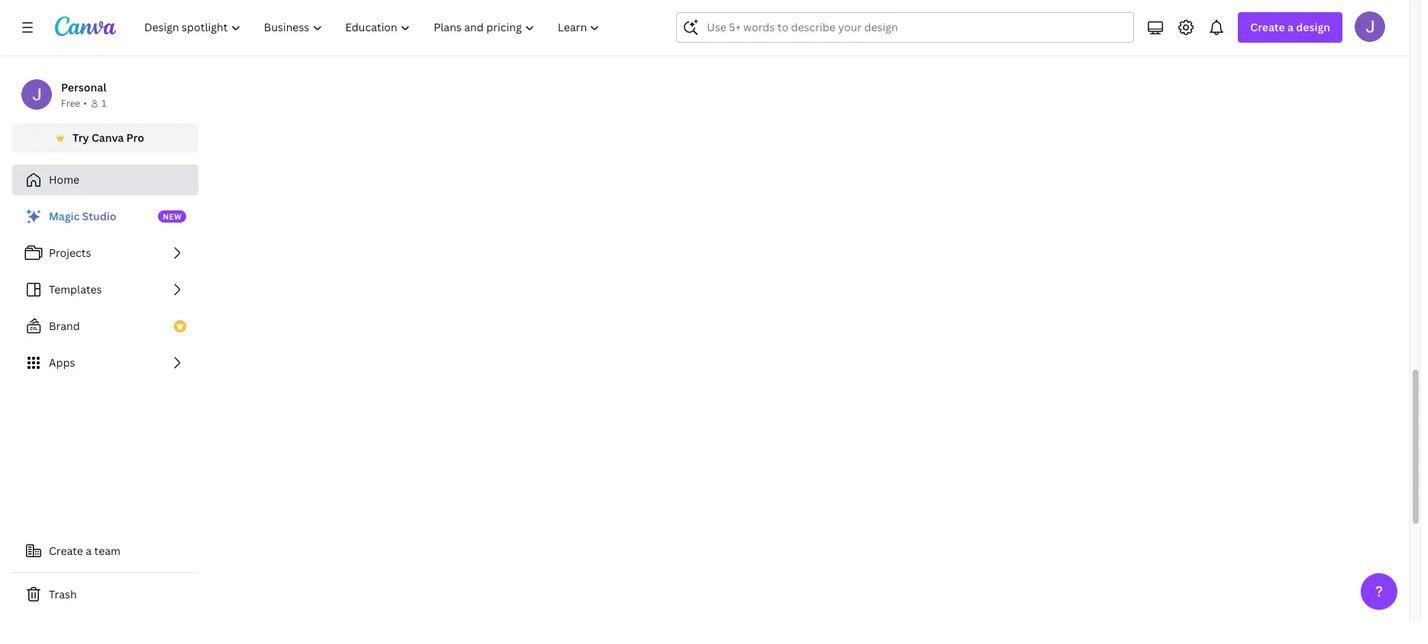 Task type: vqa. For each thing, say whether or not it's contained in the screenshot.
Publish Website dropdown button
no



Task type: locate. For each thing, give the bounding box(es) containing it.
brand
[[49, 319, 80, 334]]

try canva pro
[[73, 131, 144, 145]]

templates link
[[12, 275, 198, 305]]

trash link
[[12, 580, 198, 611]]

1 vertical spatial a
[[86, 544, 92, 559]]

create a design button
[[1238, 12, 1343, 43]]

list
[[12, 202, 198, 379]]

try
[[73, 131, 89, 145]]

pro
[[126, 131, 144, 145]]

create
[[1251, 20, 1285, 34], [49, 544, 83, 559]]

1 horizontal spatial a
[[1288, 20, 1294, 34]]

create a team button
[[12, 537, 198, 567]]

1
[[101, 97, 106, 110]]

projects
[[49, 246, 91, 260]]

canva
[[92, 131, 124, 145]]

a left the design
[[1288, 20, 1294, 34]]

magic
[[49, 209, 80, 224]]

trash
[[49, 588, 77, 602]]

home link
[[12, 165, 198, 195]]

1 vertical spatial create
[[49, 544, 83, 559]]

create inside button
[[49, 544, 83, 559]]

create left the design
[[1251, 20, 1285, 34]]

0 horizontal spatial create
[[49, 544, 83, 559]]

apps link
[[12, 348, 198, 379]]

top level navigation element
[[134, 12, 613, 43]]

a inside button
[[86, 544, 92, 559]]

a left team
[[86, 544, 92, 559]]

projects link
[[12, 238, 198, 269]]

create left team
[[49, 544, 83, 559]]

create for create a design
[[1251, 20, 1285, 34]]

0 horizontal spatial a
[[86, 544, 92, 559]]

a for team
[[86, 544, 92, 559]]

new
[[163, 211, 182, 222]]

studio
[[82, 209, 116, 224]]

a
[[1288, 20, 1294, 34], [86, 544, 92, 559]]

free
[[61, 97, 80, 110]]

list containing magic studio
[[12, 202, 198, 379]]

1 horizontal spatial create
[[1251, 20, 1285, 34]]

0 vertical spatial create
[[1251, 20, 1285, 34]]

a inside dropdown button
[[1288, 20, 1294, 34]]

0 vertical spatial a
[[1288, 20, 1294, 34]]

a for design
[[1288, 20, 1294, 34]]

create inside dropdown button
[[1251, 20, 1285, 34]]

•
[[83, 97, 87, 110]]

None search field
[[677, 12, 1135, 43]]



Task type: describe. For each thing, give the bounding box(es) containing it.
brand link
[[12, 311, 198, 342]]

try canva pro button
[[12, 124, 198, 153]]

design
[[1296, 20, 1331, 34]]

Search search field
[[707, 13, 1104, 42]]

create a team
[[49, 544, 121, 559]]

templates
[[49, 282, 102, 297]]

team
[[94, 544, 121, 559]]

create for create a team
[[49, 544, 83, 559]]

create a design
[[1251, 20, 1331, 34]]

free •
[[61, 97, 87, 110]]

apps
[[49, 356, 75, 370]]

jacob simon image
[[1355, 11, 1386, 42]]

home
[[49, 173, 79, 187]]

personal
[[61, 80, 106, 95]]

magic studio
[[49, 209, 116, 224]]



